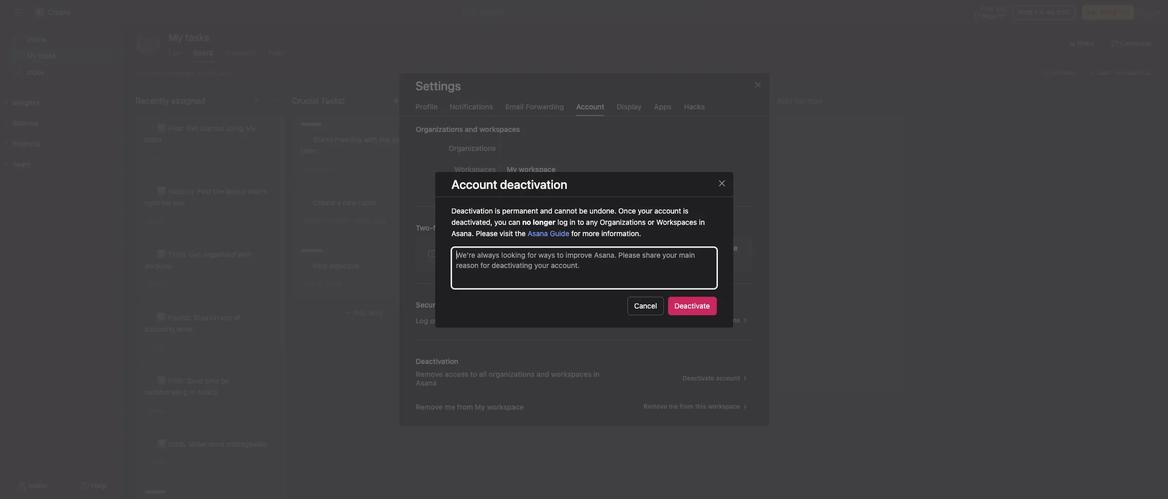 Task type: locate. For each thing, give the bounding box(es) containing it.
and down notifications button
[[465, 125, 478, 133]]

2 horizontal spatial for
[[583, 243, 592, 252]]

0 vertical spatial all
[[452, 316, 460, 325]]

2 oct 30 from the top
[[147, 218, 167, 225]]

1 right '1,'
[[414, 217, 417, 225]]

1 horizontal spatial add task
[[510, 125, 539, 134]]

completed image
[[143, 122, 155, 135], [299, 197, 312, 209], [299, 260, 312, 273], [143, 312, 155, 324], [143, 439, 155, 451]]

out down deactivate button
[[685, 317, 695, 324]]

0 vertical spatial deactivate
[[675, 302, 710, 310]]

1 horizontal spatial create
[[507, 179, 527, 186]]

two-factor authentication
[[416, 223, 504, 232]]

oct left 25
[[303, 166, 314, 173]]

deactivate for deactivate
[[675, 302, 710, 310]]

search button
[[463, 4, 710, 21]]

0 vertical spatial account
[[655, 206, 682, 215]]

two- inside two-factor authentication is not available for your account because you login with single sign-on (sso).
[[445, 243, 461, 252]]

from inside button
[[680, 403, 694, 411]]

2 30 from the top
[[159, 218, 167, 225]]

get inside 3️⃣ third: get organized with sections
[[189, 250, 201, 259]]

the left layout
[[213, 187, 224, 196]]

1 out from the left
[[430, 316, 441, 325]]

my
[[1047, 8, 1056, 16]]

0 horizontal spatial create
[[313, 198, 335, 207]]

all for organizations
[[479, 370, 487, 379]]

find
[[197, 187, 211, 196], [313, 262, 327, 270]]

oct 30 button for 6️⃣ sixth: make work manageable
[[147, 459, 167, 467]]

log down security
[[416, 316, 428, 325]]

0 horizontal spatial account
[[452, 177, 498, 192]]

1 vertical spatial two-
[[445, 243, 461, 252]]

1 vertical spatial jan
[[303, 281, 314, 288]]

the inside brand meeting with the marketing team
[[380, 135, 390, 144]]

4 oct 30 button from the top
[[147, 344, 167, 352]]

1 horizontal spatial two-
[[445, 243, 461, 252]]

0 horizontal spatial two-
[[416, 223, 433, 232]]

0 vertical spatial new
[[529, 179, 541, 186]]

completed checkbox for find objective
[[299, 260, 312, 273]]

on for of
[[210, 314, 219, 322]]

and
[[465, 125, 478, 133], [540, 206, 553, 215], [537, 370, 549, 379]]

4 30 from the top
[[159, 344, 167, 352]]

email forwarding button
[[506, 102, 564, 116]]

1 vertical spatial tasks
[[144, 135, 162, 144]]

0 vertical spatial work
[[177, 325, 193, 334]]

3️⃣
[[157, 250, 166, 259]]

today 12:00am – jan 1, 2024
[[303, 218, 388, 225]]

on inside two-factor authentication is not available for your account because you login with single sign-on (sso).
[[462, 255, 470, 264]]

next week
[[461, 96, 500, 105]]

2 oct 30 button from the top
[[147, 218, 167, 225]]

completed image up jan 12, 2024
[[299, 260, 312, 273]]

oct left the 24
[[205, 69, 216, 77]]

0 horizontal spatial account
[[611, 243, 638, 252]]

create inside my workspace create new workspace
[[507, 179, 527, 186]]

3 30 from the top
[[159, 281, 167, 288]]

from
[[457, 403, 473, 411], [680, 403, 694, 411]]

display
[[617, 102, 642, 111]]

1 vertical spatial your
[[594, 243, 609, 252]]

account deactivation
[[452, 177, 568, 192]]

organizations down profile button
[[416, 125, 463, 133]]

30 for 1️⃣ first: get started using my tasks
[[159, 154, 167, 162]]

log out other sessions
[[673, 317, 740, 324]]

0 horizontal spatial tasks
[[39, 51, 56, 60]]

layout
[[226, 187, 246, 196]]

6️⃣
[[157, 440, 166, 449]]

jan
[[355, 218, 365, 225], [303, 281, 314, 288]]

1 button right '1,'
[[412, 216, 427, 227]]

the
[[380, 135, 390, 144], [213, 187, 224, 196], [515, 229, 526, 238]]

completed image for 1️⃣ first: get started using my tasks
[[143, 122, 155, 135]]

completed checkbox left 6️⃣ at the left
[[143, 439, 155, 451]]

profile
[[416, 102, 438, 111]]

completed image for find objective
[[299, 260, 312, 273]]

1 horizontal spatial task
[[369, 309, 383, 317]]

1 horizontal spatial of
[[443, 316, 450, 325]]

1 horizontal spatial add task button
[[455, 120, 586, 139]]

add task image right rules for crucial tasks! image
[[408, 97, 417, 105]]

deactivation
[[452, 206, 493, 215], [416, 357, 458, 366]]

workspace for my workspace create new workspace
[[543, 179, 575, 186]]

no longer
[[523, 218, 556, 227]]

recently assigned
[[136, 96, 205, 105]]

me inside button
[[669, 403, 678, 411]]

add task image for do next week
[[565, 97, 573, 105]]

completed image left 5️⃣
[[143, 375, 155, 388]]

completed image for brand meeting with the marketing team
[[299, 134, 312, 146]]

you up visit on the top of the page
[[495, 218, 507, 227]]

billing
[[1100, 8, 1118, 16]]

all inside the remove access to all organizations and workspaces in asana
[[479, 370, 487, 379]]

and right organizations
[[537, 370, 549, 379]]

1 horizontal spatial asana
[[416, 379, 437, 387]]

with inside brand meeting with the marketing team
[[364, 135, 378, 144]]

factor up sign- on the bottom left of the page
[[433, 223, 453, 232]]

2 sessions from the left
[[714, 317, 740, 324]]

workspace down the remove access to all organizations and workspaces in asana
[[487, 403, 524, 411]]

authentication for two-factor authentication
[[455, 223, 504, 232]]

asana.
[[452, 229, 474, 238]]

me down access
[[445, 403, 455, 411]]

get for organized
[[189, 250, 201, 259]]

1 vertical spatial account
[[611, 243, 638, 252]]

add task image for recently assigned
[[252, 97, 260, 105]]

the down can
[[515, 229, 526, 238]]

sessions inside button
[[714, 317, 740, 324]]

1 up security
[[414, 281, 417, 288]]

authentication for two-factor authentication is not available for your account because you login with single sign-on (sso).
[[483, 243, 530, 252]]

calendar
[[226, 48, 256, 57]]

new up permanent
[[529, 179, 541, 186]]

0 vertical spatial to
[[578, 218, 584, 227]]

all right access
[[479, 370, 487, 379]]

0 horizontal spatial asana
[[197, 388, 218, 397]]

1 vertical spatial find
[[313, 262, 327, 270]]

5 oct 30 button from the top
[[147, 407, 167, 415]]

completed
[[164, 69, 195, 77]]

24
[[218, 69, 225, 77]]

30 for 6️⃣ sixth: make work manageable
[[159, 459, 167, 467]]

deactivate up "remove me from this workspace" button
[[683, 375, 715, 382]]

0 horizontal spatial –
[[325, 166, 329, 173]]

deactivation inside the deactivation is permanent and cannot be undone. once your account is deactivated, you can
[[452, 206, 493, 215]]

2 horizontal spatial with
[[702, 243, 716, 252]]

workspace inside button
[[708, 403, 740, 411]]

trial
[[996, 5, 1007, 12]]

1 horizontal spatial work
[[208, 440, 224, 449]]

log out of all sessions except this current browser
[[416, 316, 587, 325]]

close image
[[754, 80, 762, 89]]

oct 30 button for 5️⃣ fifth: save time by collaborating in asana
[[147, 407, 167, 415]]

0 horizontal spatial your
[[594, 243, 609, 252]]

the for marketing
[[380, 135, 390, 144]]

from down deactivate account
[[680, 403, 694, 411]]

share button
[[1065, 37, 1100, 51]]

a
[[337, 198, 341, 207]]

4 oct 30 from the top
[[147, 344, 167, 352]]

0 vertical spatial you
[[173, 198, 185, 207]]

oct 30 button for 1️⃣ first: get started using my tasks
[[147, 154, 167, 162]]

add task image down calendar link
[[252, 97, 260, 105]]

1 vertical spatial new
[[343, 198, 357, 207]]

0 horizontal spatial workspaces
[[479, 125, 520, 133]]

create left a
[[313, 198, 335, 207]]

1 me from the left
[[445, 403, 455, 411]]

sessions left the except
[[462, 316, 491, 325]]

me for this
[[669, 403, 678, 411]]

deactivate account
[[683, 375, 740, 382]]

this right the except
[[518, 316, 530, 325]]

and inside the remove access to all organizations and workspaces in asana
[[537, 370, 549, 379]]

invite button
[[10, 477, 54, 496]]

to left any
[[578, 218, 584, 227]]

2 horizontal spatial on
[[462, 255, 470, 264]]

get
[[187, 124, 198, 133], [189, 250, 201, 259]]

with right organized
[[238, 250, 252, 259]]

in inside the remove access to all organizations and workspaces in asana
[[594, 370, 600, 379]]

log down deactivate button
[[673, 317, 684, 324]]

2 vertical spatial account
[[716, 375, 740, 382]]

workspaces
[[454, 165, 496, 174], [657, 218, 697, 227]]

is inside two-factor authentication is not available for your account because you login with single sign-on (sso).
[[532, 243, 538, 252]]

factor for two-factor authentication
[[433, 223, 453, 232]]

is left permanent
[[495, 206, 501, 215]]

undone.
[[590, 206, 617, 215]]

remove me from my workspace
[[416, 403, 524, 411]]

oct down the 1️⃣
[[147, 154, 158, 162]]

workspace up cannot
[[543, 179, 575, 186]]

2 me from the left
[[669, 403, 678, 411]]

is up login
[[684, 206, 689, 215]]

authentication
[[455, 223, 504, 232], [483, 243, 530, 252]]

0 vertical spatial add task
[[510, 125, 539, 134]]

tasks inside global 'element'
[[39, 51, 56, 60]]

deactivate up other
[[675, 302, 710, 310]]

6 oct 30 from the top
[[147, 459, 167, 467]]

this inside button
[[695, 403, 706, 411]]

with inside two-factor authentication is not available for your account because you login with single sign-on (sso).
[[702, 243, 716, 252]]

1 vertical spatial add task button
[[292, 304, 436, 322]]

oct down incoming
[[147, 344, 158, 352]]

1 horizontal spatial this
[[695, 403, 706, 411]]

the inside 2️⃣ second: find the layout that's right for you
[[213, 187, 224, 196]]

0 horizontal spatial me
[[445, 403, 455, 411]]

account inside two-factor authentication is not available for your account because you login with single sign-on (sso).
[[611, 243, 638, 252]]

1 sessions from the left
[[462, 316, 491, 325]]

account
[[655, 206, 682, 215], [611, 243, 638, 252], [716, 375, 740, 382]]

last task completed on oct 24
[[136, 69, 225, 77]]

the for layout
[[213, 187, 224, 196]]

is
[[495, 206, 501, 215], [684, 206, 689, 215], [532, 243, 538, 252]]

0 vertical spatial task
[[150, 69, 162, 77]]

add section button
[[761, 92, 827, 110]]

account left display
[[577, 102, 605, 111]]

get right first:
[[187, 124, 198, 133]]

1 horizontal spatial add task image
[[408, 97, 417, 105]]

2 from from the left
[[680, 403, 694, 411]]

deactivation up the "deactivated,"
[[452, 206, 493, 215]]

home link
[[6, 31, 117, 48]]

25
[[316, 166, 323, 173]]

oct 30 for 1️⃣ first: get started using my tasks
[[147, 154, 167, 162]]

remove inside the remove access to all organizations and workspaces in asana
[[416, 370, 443, 379]]

fifth:
[[168, 377, 185, 386]]

– left the 27
[[325, 166, 329, 173]]

5 30 from the top
[[159, 407, 167, 415]]

organizations for organizations and workspaces
[[416, 125, 463, 133]]

on inside '4️⃣ fourth: stay on top of incoming work'
[[210, 314, 219, 322]]

for down the 2️⃣
[[162, 198, 171, 207]]

2 vertical spatial organizations
[[600, 218, 646, 227]]

account for account
[[577, 102, 605, 111]]

30 down sections
[[159, 281, 167, 288]]

remove
[[416, 370, 443, 379], [416, 403, 443, 411], [644, 403, 667, 411]]

completed checkbox for create a new robot
[[299, 197, 312, 209]]

0 horizontal spatial work
[[177, 325, 193, 334]]

0 horizontal spatial 2024
[[326, 281, 341, 288]]

account up or
[[655, 206, 682, 215]]

make
[[189, 440, 206, 449]]

out
[[430, 316, 441, 325], [685, 317, 695, 324]]

2 vertical spatial asana
[[197, 388, 218, 397]]

is left not
[[532, 243, 538, 252]]

1 vertical spatial add task
[[353, 309, 383, 317]]

stay
[[194, 314, 208, 322]]

oct 30 down the 1️⃣
[[147, 154, 167, 162]]

2 1 button from the top
[[412, 279, 427, 290]]

2 horizontal spatial add task image
[[565, 97, 573, 105]]

login
[[684, 243, 700, 252]]

1 vertical spatial create
[[313, 198, 335, 207]]

email forwarding
[[506, 102, 564, 111]]

1 oct 30 button from the top
[[147, 154, 167, 162]]

work down fourth:
[[177, 325, 193, 334]]

0 horizontal spatial the
[[213, 187, 224, 196]]

to inside log in to any organizations or workspaces in asana. please visit the
[[578, 218, 584, 227]]

do later
[[605, 96, 635, 105]]

get for started
[[187, 124, 198, 133]]

create
[[507, 179, 527, 186], [313, 198, 335, 207]]

find inside 2️⃣ second: find the layout that's right for you
[[197, 187, 211, 196]]

for down the asana guide for more information. in the top of the page
[[583, 243, 592, 252]]

Completed checkbox
[[299, 134, 312, 146], [299, 197, 312, 209], [143, 375, 155, 388], [143, 439, 155, 451]]

1 add task image from the left
[[252, 97, 260, 105]]

find up 12,
[[313, 262, 327, 270]]

remove inside button
[[644, 403, 667, 411]]

2 vertical spatial you
[[670, 243, 682, 252]]

0 horizontal spatial is
[[495, 206, 501, 215]]

of down security
[[443, 316, 450, 325]]

oct 30 down sections
[[147, 281, 167, 288]]

1 horizontal spatial on
[[210, 314, 219, 322]]

all
[[452, 316, 460, 325], [479, 370, 487, 379]]

get inside "1️⃣ first: get started using my tasks"
[[187, 124, 198, 133]]

on down board link
[[196, 69, 204, 77]]

oct 30 for 3️⃣ third: get organized with sections
[[147, 281, 167, 288]]

tasks inside "1️⃣ first: get started using my tasks"
[[144, 135, 162, 144]]

3 oct 30 from the top
[[147, 281, 167, 288]]

by
[[221, 377, 229, 386]]

1 horizontal spatial account
[[655, 206, 682, 215]]

on left (sso).
[[462, 255, 470, 264]]

oct 30 for 6️⃣ sixth: make work manageable
[[147, 459, 167, 467]]

remove for remove access to all organizations and workspaces in asana
[[416, 370, 443, 379]]

oct down 6️⃣ at the left
[[147, 459, 158, 467]]

1 horizontal spatial is
[[532, 243, 538, 252]]

to right access
[[470, 370, 477, 379]]

completed checkbox up the today
[[299, 197, 312, 209]]

log inside button
[[673, 317, 684, 324]]

– right 12:00am
[[349, 218, 353, 225]]

deactivation is permanent and cannot be undone. once your account is deactivated, you can
[[452, 206, 689, 227]]

2 vertical spatial and
[[537, 370, 549, 379]]

1 oct 30 from the top
[[147, 154, 167, 162]]

1 vertical spatial workspaces
[[551, 370, 592, 379]]

1 horizontal spatial the
[[380, 135, 390, 144]]

2 vertical spatial the
[[515, 229, 526, 238]]

find right second:
[[197, 187, 211, 196]]

0 horizontal spatial you
[[173, 198, 185, 207]]

sessions
[[462, 316, 491, 325], [714, 317, 740, 324]]

1 horizontal spatial workspaces
[[657, 218, 697, 227]]

completed checkbox up jan 12, 2024
[[299, 260, 312, 273]]

0 vertical spatial workspaces
[[454, 165, 496, 174]]

30
[[159, 154, 167, 162], [159, 218, 167, 225], [159, 281, 167, 288], [159, 344, 167, 352], [159, 407, 167, 415], [159, 459, 167, 467]]

0 vertical spatial this
[[518, 316, 530, 325]]

oct 30 for 2️⃣ second: find the layout that's right for you
[[147, 218, 167, 225]]

oct 30 button down the 1️⃣
[[147, 154, 167, 162]]

6 oct 30 button from the top
[[147, 459, 167, 467]]

apps
[[654, 102, 672, 111]]

jan left 12,
[[303, 281, 314, 288]]

3 oct 30 button from the top
[[147, 281, 167, 288]]

two- up sign- on the bottom left of the page
[[445, 243, 461, 252]]

with right login
[[702, 243, 716, 252]]

hide sidebar image
[[13, 8, 22, 16]]

files
[[269, 48, 284, 57]]

to inside the remove access to all organizations and workspaces in asana
[[470, 370, 477, 379]]

0 vertical spatial –
[[325, 166, 329, 173]]

my right using
[[246, 124, 256, 133]]

2 log from the left
[[673, 317, 684, 324]]

deactivate
[[675, 302, 710, 310], [683, 375, 715, 382]]

1 button up security
[[412, 279, 427, 290]]

1 vertical spatial on
[[462, 255, 470, 264]]

1 from from the left
[[457, 403, 473, 411]]

completed image up the today
[[299, 197, 312, 209]]

0 vertical spatial factor
[[433, 223, 453, 232]]

30 down right
[[159, 218, 167, 225]]

oct 30 down 6️⃣ at the left
[[147, 459, 167, 467]]

2024
[[373, 218, 388, 225], [326, 281, 341, 288]]

1 vertical spatial organizations
[[449, 144, 496, 152]]

2 horizontal spatial account
[[716, 375, 740, 382]]

1 vertical spatial asana
[[416, 379, 437, 387]]

5 oct 30 from the top
[[147, 407, 167, 415]]

work right "make"
[[208, 440, 224, 449]]

2 vertical spatial for
[[583, 243, 592, 252]]

asana left access
[[416, 379, 437, 387]]

0 vertical spatial account
[[577, 102, 605, 111]]

1 horizontal spatial me
[[669, 403, 678, 411]]

out for other
[[685, 317, 695, 324]]

me for my
[[445, 403, 455, 411]]

2 1 from the top
[[414, 281, 417, 288]]

in inside 5️⃣ fifth: save time by collaborating in asana
[[190, 388, 196, 397]]

1 vertical spatial 1 button
[[412, 279, 427, 290]]

0 horizontal spatial add task image
[[252, 97, 260, 105]]

and up longer
[[540, 206, 553, 215]]

1 vertical spatial workspaces
[[657, 218, 697, 227]]

2 vertical spatial task
[[369, 309, 383, 317]]

oct 30 button down collaborating
[[147, 407, 167, 415]]

for inside 2️⃣ second: find the layout that's right for you
[[162, 198, 171, 207]]

workspace for remove me from this workspace
[[708, 403, 740, 411]]

– for 25
[[325, 166, 329, 173]]

0 vertical spatial get
[[187, 124, 198, 133]]

0 vertical spatial find
[[197, 187, 211, 196]]

completed checkbox for 1️⃣ first: get started using my tasks
[[143, 122, 155, 135]]

account up the "deactivated,"
[[452, 177, 498, 192]]

add task
[[510, 125, 539, 134], [353, 309, 383, 317]]

oct 30 button for 3️⃣ third: get organized with sections
[[147, 281, 167, 288]]

oct 30 for 4️⃣ fourth: stay on top of incoming work
[[147, 344, 167, 352]]

oct for 1️⃣ first: get started using my tasks
[[147, 154, 158, 162]]

factor inside two-factor authentication is not available for your account because you login with single sign-on (sso).
[[461, 243, 481, 252]]

from down access
[[457, 403, 473, 411]]

more
[[583, 229, 600, 238]]

trial?
[[1057, 8, 1072, 16]]

3️⃣ third: get organized with sections
[[144, 250, 252, 270]]

completed image
[[299, 134, 312, 146], [143, 186, 155, 198], [143, 249, 155, 261], [143, 375, 155, 388]]

single
[[717, 243, 738, 252]]

oct 30 down collaborating
[[147, 407, 167, 415]]

you down second:
[[173, 198, 185, 207]]

access
[[445, 370, 468, 379]]

0 horizontal spatial on
[[196, 69, 204, 77]]

Completed checkbox
[[143, 122, 155, 135], [143, 186, 155, 198], [143, 249, 155, 261], [299, 260, 312, 273], [143, 312, 155, 324]]

two- left asana.
[[416, 223, 433, 232]]

section
[[795, 96, 823, 105]]

of inside '4️⃣ fourth: stay on top of incoming work'
[[234, 314, 240, 322]]

1 log from the left
[[416, 316, 428, 325]]

two- for two-factor authentication is not available for your account because you login with single sign-on (sso).
[[445, 243, 461, 252]]

0 horizontal spatial with
[[238, 250, 252, 259]]

two- for two-factor authentication
[[416, 223, 433, 232]]

factor for two-factor authentication is not available for your account because you login with single sign-on (sso).
[[461, 243, 481, 252]]

completed image left the 1️⃣
[[143, 122, 155, 135]]

30 down collaborating
[[159, 407, 167, 415]]

add task button
[[455, 120, 586, 139], [292, 304, 436, 322]]

new right a
[[343, 198, 357, 207]]

30 for 3️⃣ third: get organized with sections
[[159, 281, 167, 288]]

account down information.
[[611, 243, 638, 252]]

completed image for 6️⃣ sixth: make work manageable
[[143, 439, 155, 451]]

0 vertical spatial organizations
[[416, 125, 463, 133]]

completed image for 2️⃣ second: find the layout that's right for you
[[143, 186, 155, 198]]

info
[[1119, 8, 1130, 16]]

my up inbox
[[27, 51, 37, 60]]

your down more
[[594, 243, 609, 252]]

organizations up information.
[[600, 218, 646, 227]]

asana inside the remove access to all organizations and workspaces in asana
[[416, 379, 437, 387]]

1 vertical spatial for
[[572, 229, 581, 238]]

asana down time
[[197, 388, 218, 397]]

authentication inside two-factor authentication is not available for your account because you login with single sign-on (sso).
[[483, 243, 530, 252]]

jan 12, 2024
[[303, 281, 341, 288]]

task
[[150, 69, 162, 77], [525, 125, 539, 134], [369, 309, 383, 317]]

forwarding
[[526, 102, 564, 111]]

add down email
[[510, 125, 523, 134]]

add task image
[[252, 97, 260, 105], [408, 97, 417, 105], [565, 97, 573, 105]]

0 horizontal spatial factor
[[433, 223, 453, 232]]

oct 30 down incoming
[[147, 344, 167, 352]]

deactivation up access
[[416, 357, 458, 366]]

1 horizontal spatial tasks
[[144, 135, 162, 144]]

1 vertical spatial deactivate
[[683, 375, 715, 382]]

add task for leftmost add task button
[[353, 309, 383, 317]]

account
[[577, 102, 605, 111], [452, 177, 498, 192]]

1 horizontal spatial –
[[349, 218, 353, 225]]

that's
[[248, 187, 267, 196]]

0 vertical spatial for
[[162, 198, 171, 207]]

completed checkbox up team
[[299, 134, 312, 146]]

with
[[364, 135, 378, 144], [702, 243, 716, 252], [238, 250, 252, 259]]

2024 right 12,
[[326, 281, 341, 288]]

3 add task image from the left
[[565, 97, 573, 105]]

completed checkbox left 4️⃣
[[143, 312, 155, 324]]

2 out from the left
[[685, 317, 695, 324]]

my
[[27, 51, 37, 60], [246, 124, 256, 133], [507, 165, 517, 174], [475, 403, 485, 411]]

2 horizontal spatial you
[[670, 243, 682, 252]]

add task image left account "button"
[[565, 97, 573, 105]]

deactivate button
[[668, 297, 717, 315]]

1 vertical spatial 2024
[[326, 281, 341, 288]]

completed image for 3️⃣ third: get organized with sections
[[143, 249, 155, 261]]

1 vertical spatial the
[[213, 187, 224, 196]]

1 1 from the top
[[414, 217, 417, 225]]

1 horizontal spatial all
[[479, 370, 487, 379]]

out inside button
[[685, 317, 695, 324]]

completed image up right
[[143, 186, 155, 198]]

close image
[[718, 179, 726, 187]]

completed image left 4️⃣
[[143, 312, 155, 324]]

this down deactivate account
[[695, 403, 706, 411]]

6 30 from the top
[[159, 459, 167, 467]]

1 horizontal spatial out
[[685, 317, 695, 324]]

asana guide for more information.
[[528, 229, 642, 238]]

to
[[578, 218, 584, 227], [470, 370, 477, 379]]

factor up (sso).
[[461, 243, 481, 252]]

0 vertical spatial 1 button
[[412, 216, 427, 227]]

1 30 from the top
[[159, 154, 167, 162]]

your up or
[[638, 206, 653, 215]]

0 horizontal spatial find
[[197, 187, 211, 196]]

30 for 5️⃣ fifth: save time by collaborating in asana
[[159, 407, 167, 415]]

1 horizontal spatial workspaces
[[551, 370, 592, 379]]

completed checkbox for brand meeting with the marketing team
[[299, 134, 312, 146]]

log
[[558, 218, 568, 227]]

–
[[325, 166, 329, 173], [349, 218, 353, 225]]

oct for 6️⃣ sixth: make work manageable
[[147, 459, 158, 467]]



Task type: describe. For each thing, give the bounding box(es) containing it.
out for of
[[430, 316, 441, 325]]

current
[[532, 316, 557, 325]]

oct 30 button for 4️⃣ fourth: stay on top of incoming work
[[147, 344, 167, 352]]

log for log out other sessions
[[673, 317, 684, 324]]

my tasks
[[27, 51, 56, 60]]

team
[[301, 147, 317, 155]]

oct 30 for 5️⃣ fifth: save time by collaborating in asana
[[147, 407, 167, 415]]

my tasks link
[[6, 48, 117, 64]]

oct for 2️⃣ second: find the layout that's right for you
[[147, 218, 158, 225]]

collaborating
[[144, 388, 188, 397]]

once
[[619, 206, 636, 215]]

your inside two-factor authentication is not available for your account because you login with single sign-on (sso).
[[594, 243, 609, 252]]

ja button
[[136, 31, 160, 56]]

right
[[144, 198, 160, 207]]

oct for 3️⃣ third: get organized with sections
[[147, 281, 158, 288]]

cancel button
[[628, 297, 664, 315]]

you inside two-factor authentication is not available for your account because you login with single sign-on (sso).
[[670, 243, 682, 252]]

from for my
[[457, 403, 473, 411]]

30 for 2️⃣ second: find the layout that's right for you
[[159, 218, 167, 225]]

0 vertical spatial add task button
[[455, 120, 586, 139]]

ja
[[144, 39, 152, 48]]

completed image for 5️⃣ fifth: save time by collaborating in asana
[[143, 375, 155, 388]]

all for sessions
[[452, 316, 460, 325]]

1 vertical spatial work
[[208, 440, 224, 449]]

0 vertical spatial and
[[465, 125, 478, 133]]

2️⃣ second: find the layout that's right for you
[[144, 187, 267, 207]]

to for in
[[578, 218, 584, 227]]

account for account deactivation
[[452, 177, 498, 192]]

the inside log in to any organizations or workspaces in asana. please visit the
[[515, 229, 526, 238]]

my down the remove access to all organizations and workspaces in asana
[[475, 403, 485, 411]]

workspace up create new workspace "button"
[[519, 165, 556, 174]]

home
[[27, 35, 46, 44]]

can
[[509, 218, 521, 227]]

remove for remove me from my workspace
[[416, 403, 443, 411]]

calendar link
[[226, 48, 256, 62]]

completed checkbox for 3️⃣ third: get organized with sections
[[143, 249, 155, 261]]

4️⃣
[[157, 314, 166, 322]]

workspace for remove me from my workspace
[[487, 403, 524, 411]]

to for access
[[470, 370, 477, 379]]

2️⃣
[[157, 187, 166, 196]]

deactivation
[[500, 177, 568, 192]]

1 for second "1" button from the top of the page
[[414, 281, 417, 288]]

last
[[136, 69, 148, 77]]

workspaces inside the remove access to all organizations and workspaces in asana
[[551, 370, 592, 379]]

add task for the top add task button
[[510, 125, 539, 134]]

1 vertical spatial task
[[525, 125, 539, 134]]

on for 24
[[196, 69, 204, 77]]

account inside the deactivation is permanent and cannot be undone. once your account is deactivated, you can
[[655, 206, 682, 215]]

deactivate for deactivate account
[[683, 375, 715, 382]]

left
[[998, 12, 1007, 20]]

sixth:
[[168, 440, 187, 449]]

2 horizontal spatial asana
[[528, 229, 548, 238]]

completed checkbox for 2️⃣ second: find the layout that's right for you
[[143, 186, 155, 198]]

in inside button
[[1040, 8, 1045, 16]]

asana guide link
[[528, 229, 570, 238]]

deactivation for deactivation
[[416, 357, 458, 366]]

workspaces inside log in to any organizations or workspaces in asana. please visit the
[[657, 218, 697, 227]]

for inside two-factor authentication is not available for your account because you login with single sign-on (sso).
[[583, 243, 592, 252]]

rules for crucial tasks! image
[[392, 97, 400, 105]]

organized
[[203, 250, 236, 259]]

search list box
[[463, 4, 710, 21]]

information.
[[602, 229, 642, 238]]

completed checkbox for 4️⃣ fourth: stay on top of incoming work
[[143, 312, 155, 324]]

you inside 2️⃣ second: find the layout that's right for you
[[173, 198, 185, 207]]

my workspace create new workspace
[[507, 165, 575, 186]]

(sso).
[[472, 255, 494, 264]]

asana inside 5️⃣ fifth: save time by collaborating in asana
[[197, 388, 218, 397]]

work inside '4️⃣ fourth: stay on top of incoming work'
[[177, 325, 193, 334]]

30 for 4️⃣ fourth: stay on top of incoming work
[[159, 344, 167, 352]]

do next week
[[448, 96, 500, 105]]

add down objective
[[353, 309, 367, 317]]

1️⃣ first: get started using my tasks
[[144, 124, 256, 144]]

jan 12, 2024 button
[[303, 281, 341, 288]]

cannot
[[555, 206, 578, 215]]

today
[[303, 218, 321, 225]]

global element
[[0, 25, 123, 87]]

with inside 3️⃣ third: get organized with sections
[[238, 250, 252, 259]]

organizations
[[489, 370, 535, 379]]

display button
[[617, 102, 642, 116]]

deactivation for deactivation is permanent and cannot be undone. once your account is deactivated, you can
[[452, 206, 493, 215]]

0 vertical spatial 2024
[[373, 218, 388, 225]]

your inside the deactivation is permanent and cannot be undone. once your account is deactivated, you can
[[638, 206, 653, 215]]

completed image for create a new robot
[[299, 197, 312, 209]]

create new workspace button
[[503, 176, 579, 190]]

completed checkbox for 5️⃣ fifth: save time by collaborating in asana
[[143, 375, 155, 388]]

5️⃣ fifth: save time by collaborating in asana
[[144, 377, 229, 397]]

new inside my workspace create new workspace
[[529, 179, 541, 186]]

0 vertical spatial jan
[[355, 218, 365, 225]]

6️⃣ sixth: make work manageable
[[157, 440, 267, 449]]

1 for 2nd "1" button from the bottom
[[414, 217, 417, 225]]

list
[[169, 48, 181, 57]]

create a new robot
[[313, 198, 376, 207]]

oct 30 button for 2️⃣ second: find the layout that's right for you
[[147, 218, 167, 225]]

from for this
[[680, 403, 694, 411]]

email
[[506, 102, 524, 111]]

1 horizontal spatial for
[[572, 229, 581, 238]]

organizations for organizations
[[449, 144, 496, 152]]

be
[[579, 206, 588, 215]]

started
[[200, 124, 224, 133]]

– for 12:00am
[[349, 218, 353, 225]]

other
[[697, 317, 713, 324]]

no
[[523, 218, 531, 227]]

days
[[982, 12, 996, 20]]

add left billing
[[1087, 8, 1099, 16]]

oct for 4️⃣ fourth: stay on top of incoming work
[[147, 344, 158, 352]]

or
[[648, 218, 655, 227]]

0 horizontal spatial add task button
[[292, 304, 436, 322]]

browser
[[559, 316, 587, 325]]

add billing info button
[[1082, 5, 1135, 20]]

log for log out of all sessions except this current browser
[[416, 316, 428, 325]]

my inside my workspace create new workspace
[[507, 165, 517, 174]]

1 1 button from the top
[[412, 216, 427, 227]]

you inside the deactivation is permanent and cannot be undone. once your account is deactivated, you can
[[495, 218, 507, 227]]

oct 25 – 27
[[303, 166, 337, 173]]

and inside the deactivation is permanent and cannot be undone. once your account is deactivated, you can
[[540, 206, 553, 215]]

add left section
[[777, 96, 793, 105]]

0 horizontal spatial this
[[518, 316, 530, 325]]

guide
[[550, 229, 570, 238]]

second:
[[168, 187, 195, 196]]

completed checkbox for 6️⃣ sixth: make work manageable
[[143, 439, 155, 451]]

completed image for 4️⃣ fourth: stay on top of incoming work
[[143, 312, 155, 324]]

2 add task image from the left
[[408, 97, 417, 105]]

what's
[[1018, 8, 1038, 16]]

list link
[[169, 48, 181, 62]]

meeting
[[335, 135, 362, 144]]

inbox link
[[6, 64, 117, 81]]

2 horizontal spatial is
[[684, 206, 689, 215]]

5️⃣
[[157, 377, 166, 386]]

account button
[[577, 102, 605, 116]]

4️⃣ fourth: stay on top of incoming work
[[144, 314, 240, 334]]

because
[[640, 243, 668, 252]]

0 horizontal spatial new
[[343, 198, 357, 207]]

0 horizontal spatial workspaces
[[454, 165, 496, 174]]

do
[[448, 96, 459, 105]]

what's in my trial?
[[1018, 8, 1072, 16]]

permanent
[[502, 206, 538, 215]]

any
[[586, 218, 598, 227]]

top
[[221, 314, 232, 322]]

oct for 5️⃣ fifth: save time by collaborating in asana
[[147, 407, 158, 415]]

hacks button
[[684, 102, 705, 116]]

remove me from this workspace button
[[639, 400, 753, 414]]

inbox
[[27, 68, 45, 77]]

profile button
[[416, 102, 438, 116]]

remove for remove me from this workspace
[[644, 403, 667, 411]]

0 horizontal spatial task
[[150, 69, 162, 77]]

27
[[330, 166, 337, 173]]

hacks
[[684, 102, 705, 111]]

crucial tasks!
[[292, 96, 345, 105]]

organizations inside log in to any organizations or workspaces in asana. please visit the
[[600, 218, 646, 227]]

except
[[493, 316, 516, 325]]

brand
[[313, 135, 333, 144]]

We're always looking for ways to improve Asana. Please share your main reason for deactivating your account. text field
[[452, 248, 717, 289]]

invite
[[29, 482, 47, 491]]

search
[[481, 8, 504, 16]]

apps button
[[654, 102, 672, 116]]

available
[[552, 243, 581, 252]]

12:00am
[[323, 218, 347, 225]]

my inside global 'element'
[[27, 51, 37, 60]]

account inside button
[[716, 375, 740, 382]]

my inside "1️⃣ first: get started using my tasks"
[[246, 124, 256, 133]]

add billing info
[[1087, 8, 1130, 16]]



Task type: vqa. For each thing, say whether or not it's contained in the screenshot.
Portfolios "link"
no



